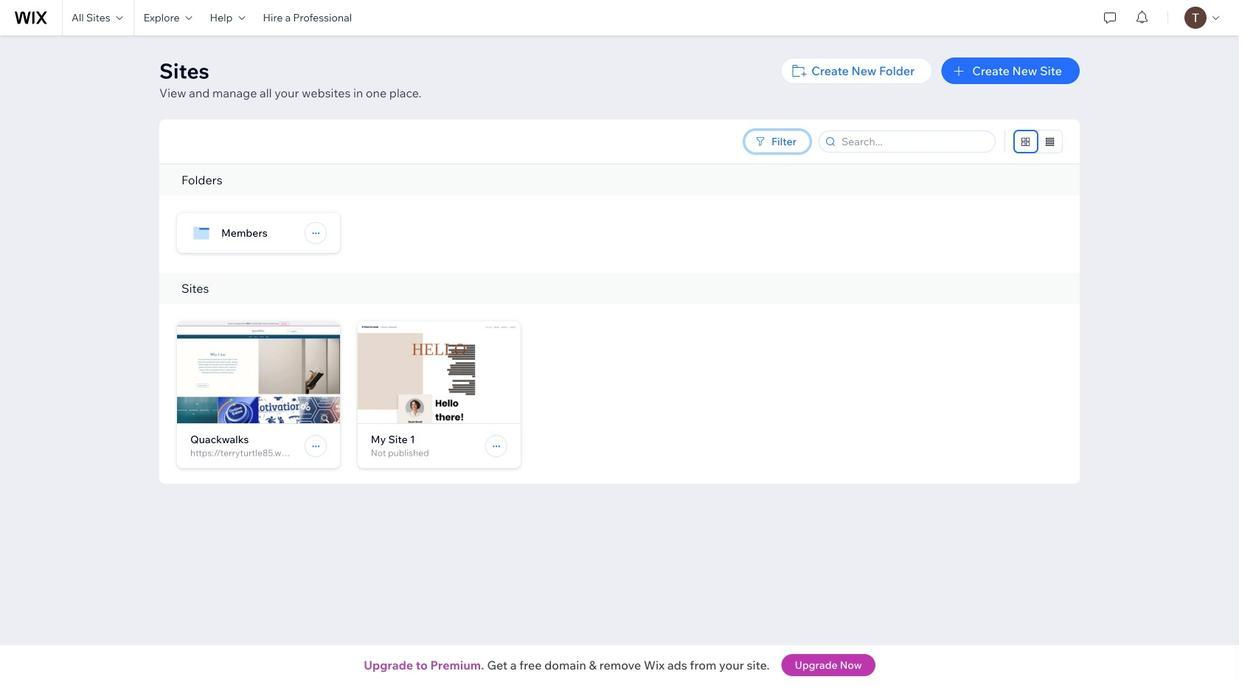 Task type: vqa. For each thing, say whether or not it's contained in the screenshot.
1st list from the bottom
yes



Task type: locate. For each thing, give the bounding box(es) containing it.
1 vertical spatial list
[[177, 322, 1080, 484]]

0 vertical spatial list
[[177, 213, 1080, 273]]

my site 1 image
[[358, 322, 521, 424]]

list
[[177, 213, 1080, 273], [177, 322, 1080, 484]]



Task type: describe. For each thing, give the bounding box(es) containing it.
2 list from the top
[[177, 322, 1080, 484]]

1 list from the top
[[177, 213, 1080, 273]]

quackwalks image
[[177, 322, 340, 424]]

Search... field
[[838, 131, 991, 152]]



